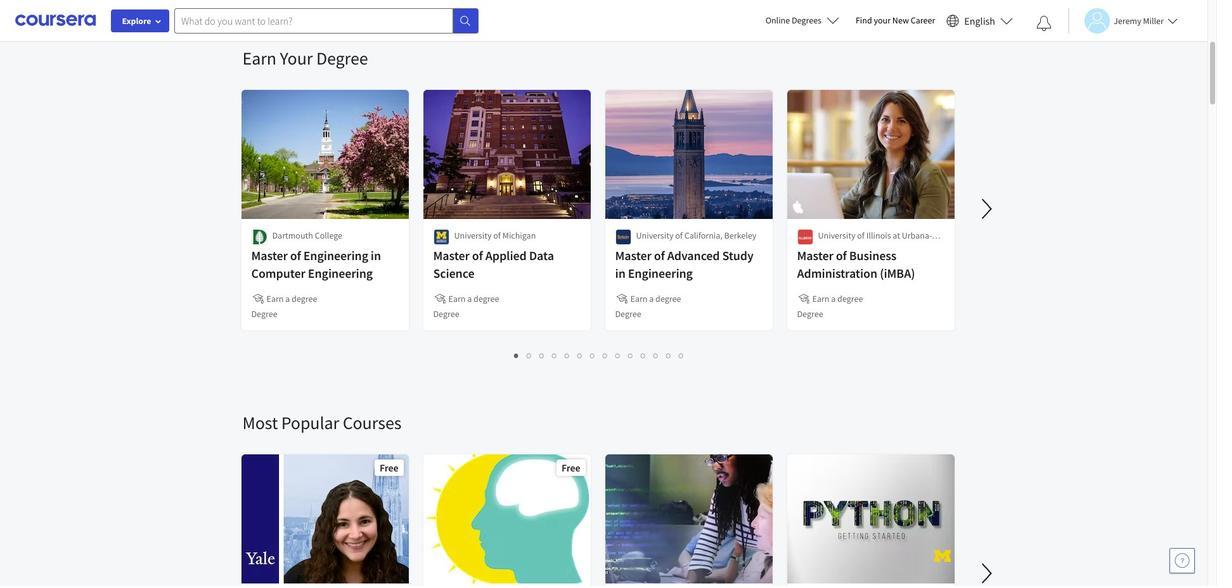 Task type: vqa. For each thing, say whether or not it's contained in the screenshot.
bottommost for
no



Task type: locate. For each thing, give the bounding box(es) containing it.
next slide image for degree
[[971, 194, 1002, 224]]

2 a from the left
[[467, 293, 472, 305]]

1 next slide image from the top
[[971, 194, 1002, 224]]

university of michigan
[[454, 230, 536, 242]]

2 degree from the left
[[474, 293, 499, 305]]

4 a from the left
[[831, 293, 836, 305]]

degree down master of advanced study in engineering
[[656, 293, 681, 305]]

degree down administration
[[837, 293, 863, 305]]

university inside university of illinois at urbana- champaign
[[818, 230, 855, 242]]

free
[[380, 462, 398, 475], [562, 462, 580, 475]]

earn a degree
[[267, 293, 317, 305], [448, 293, 499, 305], [630, 293, 681, 305], [812, 293, 863, 305]]

earn a degree down administration
[[812, 293, 863, 305]]

degree down computer
[[251, 309, 277, 320]]

earn down administration
[[812, 293, 829, 305]]

a for computer
[[285, 293, 290, 305]]

1 list from the top
[[242, 0, 965, 5]]

explore
[[122, 15, 151, 27]]

of inside master of business administration (imba)
[[836, 248, 847, 264]]

earn down the science
[[448, 293, 466, 305]]

of left illinois
[[857, 230, 865, 242]]

earn for master of engineering in computer engineering
[[267, 293, 284, 305]]

earn a degree down master of advanced study in engineering
[[630, 293, 681, 305]]

university for advanced
[[636, 230, 673, 242]]

next slide image
[[971, 194, 1002, 224], [971, 559, 1002, 587]]

earn up 11 button
[[630, 293, 647, 305]]

9
[[616, 350, 621, 362]]

help center image
[[1175, 554, 1190, 569]]

earn down computer
[[267, 293, 284, 305]]

master up the science
[[433, 248, 470, 264]]

What do you want to learn? text field
[[174, 8, 453, 33]]

online degrees button
[[755, 6, 849, 34]]

list containing 1
[[242, 349, 956, 363]]

4 earn a degree from the left
[[812, 293, 863, 305]]

degree for master of business administration (imba)
[[797, 309, 823, 320]]

of
[[493, 230, 501, 242], [675, 230, 683, 242], [857, 230, 865, 242], [290, 248, 301, 264], [472, 248, 483, 264], [654, 248, 665, 264], [836, 248, 847, 264]]

a down computer
[[285, 293, 290, 305]]

0 horizontal spatial free link
[[240, 454, 410, 587]]

1 horizontal spatial university
[[636, 230, 673, 242]]

career
[[911, 15, 935, 26]]

university
[[454, 230, 492, 242], [636, 230, 673, 242], [818, 230, 855, 242]]

degree down the science
[[433, 309, 459, 320]]

california,
[[684, 230, 723, 242]]

master inside master of advanced study in engineering
[[615, 248, 652, 264]]

list
[[242, 0, 965, 5], [242, 349, 956, 363]]

in inside master of advanced study in engineering
[[615, 266, 626, 281]]

degree for master of advanced study in engineering
[[615, 309, 641, 320]]

berkeley
[[724, 230, 756, 242]]

master inside master of business administration (imba)
[[797, 248, 833, 264]]

earn a degree down the science
[[448, 293, 499, 305]]

3 university from the left
[[818, 230, 855, 242]]

1 horizontal spatial in
[[615, 266, 626, 281]]

9 button
[[612, 349, 624, 363]]

3 degree from the left
[[656, 293, 681, 305]]

engineering
[[303, 248, 368, 264], [308, 266, 373, 281], [628, 266, 693, 281]]

most popular courses carousel element
[[236, 374, 1217, 587]]

earn a degree for computer
[[267, 293, 317, 305]]

0 horizontal spatial free
[[380, 462, 398, 475]]

degree
[[292, 293, 317, 305], [474, 293, 499, 305], [656, 293, 681, 305], [837, 293, 863, 305]]

2 next slide image from the top
[[971, 559, 1002, 587]]

2 university from the left
[[636, 230, 673, 242]]

0 vertical spatial next slide image
[[971, 194, 1002, 224]]

earn a degree for (imba)
[[812, 293, 863, 305]]

coursera image
[[15, 10, 96, 31]]

degree down the master of engineering in computer engineering
[[292, 293, 317, 305]]

3 a from the left
[[649, 293, 654, 305]]

degree down administration
[[797, 309, 823, 320]]

study
[[722, 248, 754, 264]]

master down university of california, berkeley image
[[615, 248, 652, 264]]

2 master from the left
[[433, 248, 470, 264]]

degree down master of applied data science
[[474, 293, 499, 305]]

2 horizontal spatial university
[[818, 230, 855, 242]]

earn a degree down computer
[[267, 293, 317, 305]]

of inside master of applied data science
[[472, 248, 483, 264]]

jeremy miller
[[1114, 15, 1164, 26]]

earn a degree for science
[[448, 293, 499, 305]]

0 vertical spatial list
[[242, 0, 965, 5]]

of down university of michigan
[[472, 248, 483, 264]]

1 vertical spatial list
[[242, 349, 956, 363]]

a down master of advanced study in engineering
[[649, 293, 654, 305]]

show notifications image
[[1036, 16, 1052, 31]]

1 free from the left
[[380, 462, 398, 475]]

university right university of california, berkeley image
[[636, 230, 673, 242]]

10 11 12 13 14
[[628, 350, 689, 362]]

1 horizontal spatial free
[[562, 462, 580, 475]]

2 earn a degree from the left
[[448, 293, 499, 305]]

of inside the master of engineering in computer engineering
[[290, 248, 301, 264]]

of left california,
[[675, 230, 683, 242]]

master down university of illinois at urbana-champaign image
[[797, 248, 833, 264]]

1 vertical spatial in
[[615, 266, 626, 281]]

master inside the master of engineering in computer engineering
[[251, 248, 288, 264]]

of down the 'dartmouth'
[[290, 248, 301, 264]]

1 vertical spatial next slide image
[[971, 559, 1002, 587]]

2 free from the left
[[562, 462, 580, 475]]

master for master of advanced study in engineering
[[615, 248, 652, 264]]

master of engineering in computer engineering
[[251, 248, 381, 281]]

of inside university of illinois at urbana- champaign
[[857, 230, 865, 242]]

engineering inside master of advanced study in engineering
[[628, 266, 693, 281]]

university up champaign at the right
[[818, 230, 855, 242]]

most popular courses
[[242, 412, 401, 435]]

in
[[371, 248, 381, 264], [615, 266, 626, 281]]

0 horizontal spatial university
[[454, 230, 492, 242]]

free link
[[240, 454, 410, 587], [422, 454, 592, 587]]

3 earn a degree from the left
[[630, 293, 681, 305]]

2 list from the top
[[242, 349, 956, 363]]

5
[[565, 350, 570, 362]]

of inside master of advanced study in engineering
[[654, 248, 665, 264]]

master
[[251, 248, 288, 264], [433, 248, 470, 264], [615, 248, 652, 264], [797, 248, 833, 264]]

1 university from the left
[[454, 230, 492, 242]]

university right university of michigan image
[[454, 230, 492, 242]]

michigan
[[502, 230, 536, 242]]

english
[[964, 14, 995, 27]]

in inside the master of engineering in computer engineering
[[371, 248, 381, 264]]

1 degree from the left
[[292, 293, 317, 305]]

find
[[856, 15, 872, 26]]

jeremy miller button
[[1068, 8, 1178, 33]]

4
[[552, 350, 557, 362]]

13 button
[[662, 349, 676, 363]]

a
[[285, 293, 290, 305], [467, 293, 472, 305], [649, 293, 654, 305], [831, 293, 836, 305]]

a down the science
[[467, 293, 472, 305]]

earn
[[242, 47, 276, 70], [267, 293, 284, 305], [448, 293, 466, 305], [630, 293, 647, 305], [812, 293, 829, 305]]

most
[[242, 412, 278, 435]]

explore button
[[111, 10, 169, 32]]

earn for master of business administration (imba)
[[812, 293, 829, 305]]

online degrees
[[766, 15, 821, 26]]

0 vertical spatial in
[[371, 248, 381, 264]]

4 degree from the left
[[837, 293, 863, 305]]

master up computer
[[251, 248, 288, 264]]

urbana-
[[902, 230, 932, 242]]

3 master from the left
[[615, 248, 652, 264]]

10
[[628, 350, 638, 362]]

4 master from the left
[[797, 248, 833, 264]]

1 a from the left
[[285, 293, 290, 305]]

university of michigan image
[[433, 229, 449, 245]]

degree
[[316, 47, 368, 70], [251, 309, 277, 320], [433, 309, 459, 320], [615, 309, 641, 320], [797, 309, 823, 320]]

master for master of engineering in computer engineering
[[251, 248, 288, 264]]

university of illinois at urbana-champaign image
[[797, 229, 813, 245]]

of left advanced
[[654, 248, 665, 264]]

earn your degree carousel element
[[236, 9, 1217, 374]]

degree for computer
[[292, 293, 317, 305]]

of up administration
[[836, 248, 847, 264]]

master of applied data science
[[433, 248, 554, 281]]

a for (imba)
[[831, 293, 836, 305]]

degree up 10 button
[[615, 309, 641, 320]]

of for california,
[[675, 230, 683, 242]]

0 horizontal spatial in
[[371, 248, 381, 264]]

1 earn a degree from the left
[[267, 293, 317, 305]]

None search field
[[174, 8, 479, 33]]

of for michigan
[[493, 230, 501, 242]]

english button
[[942, 0, 1018, 41]]

1 master from the left
[[251, 248, 288, 264]]

a down administration
[[831, 293, 836, 305]]

of up applied
[[493, 230, 501, 242]]

7
[[590, 350, 595, 362]]

earn for master of applied data science
[[448, 293, 466, 305]]

applied
[[485, 248, 527, 264]]

master inside master of applied data science
[[433, 248, 470, 264]]

next slide image inside most popular courses carousel element
[[971, 559, 1002, 587]]

1 horizontal spatial free link
[[422, 454, 592, 587]]



Task type: describe. For each thing, give the bounding box(es) containing it.
business
[[849, 248, 897, 264]]

data
[[529, 248, 554, 264]]

online
[[766, 15, 790, 26]]

dartmouth college
[[272, 230, 342, 242]]

6 button
[[574, 349, 586, 363]]

find your new career link
[[849, 13, 942, 29]]

master for master of business administration (imba)
[[797, 248, 833, 264]]

computer
[[251, 266, 306, 281]]

13
[[666, 350, 676, 362]]

university of california, berkeley
[[636, 230, 756, 242]]

6
[[577, 350, 583, 362]]

degree right the your
[[316, 47, 368, 70]]

of for illinois
[[857, 230, 865, 242]]

dartmouth
[[272, 230, 313, 242]]

miller
[[1143, 15, 1164, 26]]

university for applied
[[454, 230, 492, 242]]

1
[[514, 350, 519, 362]]

at
[[893, 230, 900, 242]]

administration
[[797, 266, 877, 281]]

jeremy
[[1114, 15, 1141, 26]]

engineering for computer
[[308, 266, 373, 281]]

4 button
[[548, 349, 561, 363]]

14
[[679, 350, 689, 362]]

illinois
[[866, 230, 891, 242]]

dartmouth college image
[[251, 229, 267, 245]]

degree for science
[[474, 293, 499, 305]]

degree for master of applied data science
[[433, 309, 459, 320]]

university for business
[[818, 230, 855, 242]]

7 button
[[586, 349, 599, 363]]

of for business
[[836, 248, 847, 264]]

a for in
[[649, 293, 654, 305]]

2 button
[[523, 349, 536, 363]]

14 button
[[675, 349, 689, 363]]

degree for (imba)
[[837, 293, 863, 305]]

list inside earn your degree carousel "element"
[[242, 349, 956, 363]]

science
[[433, 266, 474, 281]]

2 free link from the left
[[422, 454, 592, 587]]

of for applied
[[472, 248, 483, 264]]

engineering for in
[[628, 266, 693, 281]]

find your new career
[[856, 15, 935, 26]]

of for advanced
[[654, 248, 665, 264]]

master of advanced study in engineering
[[615, 248, 754, 281]]

of for engineering
[[290, 248, 301, 264]]

your
[[874, 15, 891, 26]]

1 free link from the left
[[240, 454, 410, 587]]

degree for in
[[656, 293, 681, 305]]

8 button
[[599, 349, 612, 363]]

courses
[[343, 412, 401, 435]]

5 button
[[561, 349, 574, 363]]

12 button
[[650, 349, 664, 363]]

(imba)
[[880, 266, 915, 281]]

next slide image for courses
[[971, 559, 1002, 587]]

2
[[527, 350, 532, 362]]

12
[[654, 350, 664, 362]]

8
[[603, 350, 608, 362]]

university of illinois at urbana- champaign
[[818, 230, 932, 254]]

3 button
[[536, 349, 548, 363]]

master for master of applied data science
[[433, 248, 470, 264]]

11 button
[[637, 349, 651, 363]]

11
[[641, 350, 651, 362]]

earn left the your
[[242, 47, 276, 70]]

university of california, berkeley image
[[615, 229, 631, 245]]

degree for master of engineering in computer engineering
[[251, 309, 277, 320]]

college
[[315, 230, 342, 242]]

new
[[892, 15, 909, 26]]

champaign
[[818, 243, 861, 254]]

earn your degree
[[242, 47, 368, 70]]

a for science
[[467, 293, 472, 305]]

1 button
[[510, 349, 523, 363]]

advanced
[[667, 248, 720, 264]]

10 button
[[624, 349, 638, 363]]

popular
[[281, 412, 339, 435]]

master of business administration (imba)
[[797, 248, 915, 281]]

3
[[539, 350, 545, 362]]

your
[[280, 47, 313, 70]]

earn for master of advanced study in engineering
[[630, 293, 647, 305]]

earn a degree for in
[[630, 293, 681, 305]]

degrees
[[792, 15, 821, 26]]



